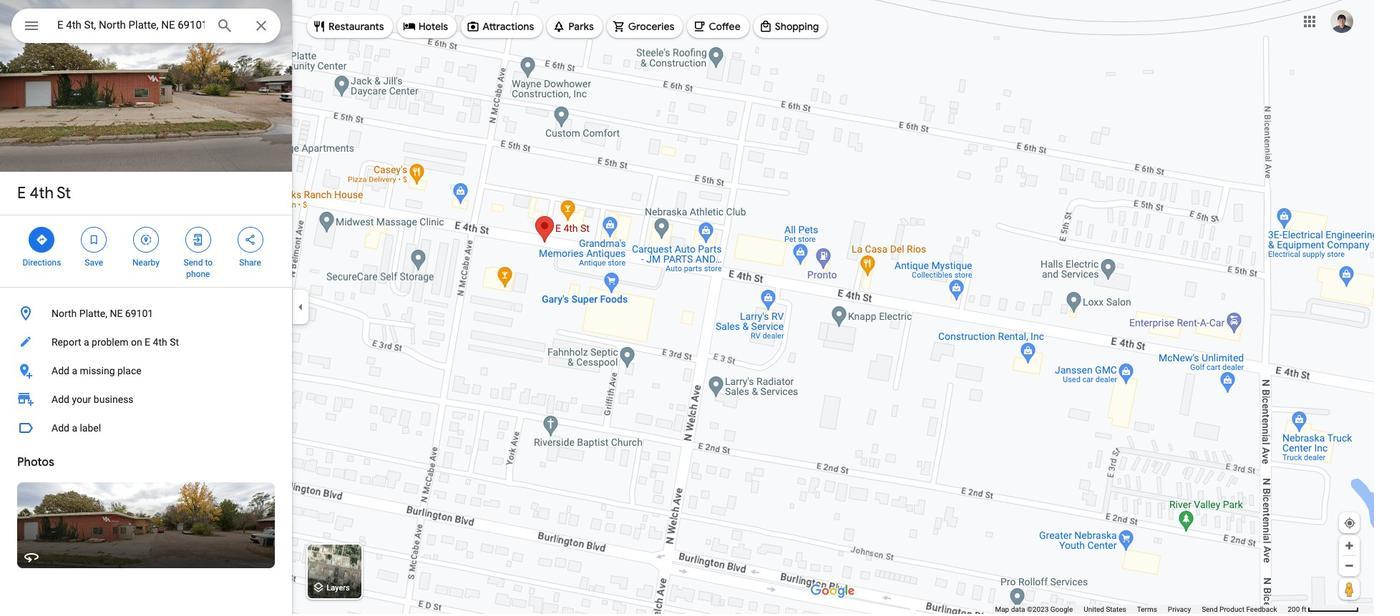 Task type: describe. For each thing, give the bounding box(es) containing it.
problem
[[92, 336, 128, 348]]

terms
[[1137, 606, 1157, 613]]

place
[[117, 365, 141, 376]]

nearby
[[132, 258, 160, 268]]

©2023
[[1027, 606, 1049, 613]]

69101
[[125, 308, 153, 319]]

st inside button
[[170, 336, 179, 348]]

parks
[[568, 20, 594, 33]]

terms button
[[1137, 605, 1157, 614]]

e 4th st
[[17, 183, 71, 203]]

united
[[1084, 606, 1104, 613]]

footer inside 'google maps' element
[[995, 605, 1288, 614]]

add a label
[[52, 422, 101, 434]]

send product feedback
[[1202, 606, 1277, 613]]

directions
[[23, 258, 61, 268]]

a for label
[[72, 422, 77, 434]]

add a label button
[[0, 414, 292, 442]]

google account: nolan park  
(nolan.park@adept.ai) image
[[1331, 10, 1353, 33]]

coffee
[[709, 20, 741, 33]]

groceries button
[[607, 9, 683, 44]]

a for missing
[[72, 365, 77, 376]]

map data ©2023 google
[[995, 606, 1073, 613]]

200 ft
[[1288, 606, 1307, 613]]

report
[[52, 336, 81, 348]]

add a missing place
[[52, 365, 141, 376]]


[[87, 232, 100, 248]]

collapse side panel image
[[293, 299, 308, 315]]

share
[[239, 258, 261, 268]]

feedback
[[1246, 606, 1277, 613]]

google
[[1050, 606, 1073, 613]]

north
[[52, 308, 77, 319]]

ne
[[110, 308, 123, 319]]

E 4th St, North Platte, NE 69101 field
[[11, 9, 281, 43]]

hotels
[[418, 20, 448, 33]]

zoom in image
[[1344, 540, 1355, 551]]

shopping
[[775, 20, 819, 33]]

parks button
[[547, 9, 602, 44]]

label
[[80, 422, 101, 434]]

add for add a missing place
[[52, 365, 69, 376]]

north platte, ne 69101
[[52, 308, 153, 319]]

add your business link
[[0, 385, 292, 414]]

to
[[205, 258, 213, 268]]

your
[[72, 394, 91, 405]]

add for add your business
[[52, 394, 69, 405]]

200 ft button
[[1288, 606, 1359, 613]]

0 vertical spatial e
[[17, 183, 26, 203]]


[[35, 232, 48, 248]]

data
[[1011, 606, 1025, 613]]

coffee button
[[687, 9, 749, 44]]

report a problem on e 4th st button
[[0, 328, 292, 356]]

none field inside e 4th st, north platte, ne 69101 field
[[57, 16, 205, 34]]



Task type: locate. For each thing, give the bounding box(es) containing it.
zoom out image
[[1344, 560, 1355, 571]]

add for add a label
[[52, 422, 69, 434]]

show your location image
[[1343, 517, 1356, 530]]

200
[[1288, 606, 1300, 613]]

0 vertical spatial 4th
[[30, 183, 54, 203]]

send for send product feedback
[[1202, 606, 1218, 613]]

4th right on on the left of the page
[[153, 336, 167, 348]]

0 horizontal spatial send
[[184, 258, 203, 268]]

1 add from the top
[[52, 365, 69, 376]]


[[23, 16, 40, 36]]

united states
[[1084, 606, 1126, 613]]

4th inside button
[[153, 336, 167, 348]]

send product feedback button
[[1202, 605, 1277, 614]]

0 vertical spatial a
[[84, 336, 89, 348]]

None field
[[57, 16, 205, 34]]

attractions button
[[461, 9, 543, 44]]

 button
[[11, 9, 52, 46]]

add
[[52, 365, 69, 376], [52, 394, 69, 405], [52, 422, 69, 434]]

product
[[1220, 606, 1245, 613]]


[[192, 232, 205, 248]]

1 vertical spatial add
[[52, 394, 69, 405]]

add left your
[[52, 394, 69, 405]]

send left product
[[1202, 606, 1218, 613]]

send inside button
[[1202, 606, 1218, 613]]

1 vertical spatial send
[[1202, 606, 1218, 613]]

e inside button
[[145, 336, 150, 348]]

add your business
[[52, 394, 134, 405]]

privacy
[[1168, 606, 1191, 613]]

privacy button
[[1168, 605, 1191, 614]]

2 add from the top
[[52, 394, 69, 405]]

add down report
[[52, 365, 69, 376]]

restaurants
[[329, 20, 384, 33]]

1 vertical spatial a
[[72, 365, 77, 376]]

shopping button
[[753, 9, 828, 44]]

0 horizontal spatial st
[[57, 183, 71, 203]]

add left label
[[52, 422, 69, 434]]

a right report
[[84, 336, 89, 348]]

footer
[[995, 605, 1288, 614]]

0 vertical spatial add
[[52, 365, 69, 376]]

missing
[[80, 365, 115, 376]]


[[140, 232, 152, 248]]

0 horizontal spatial 4th
[[30, 183, 54, 203]]

united states button
[[1084, 605, 1126, 614]]

2 vertical spatial a
[[72, 422, 77, 434]]

states
[[1106, 606, 1126, 613]]

send inside the send to phone
[[184, 258, 203, 268]]


[[244, 232, 257, 248]]

4th up 
[[30, 183, 54, 203]]

st
[[57, 183, 71, 203], [170, 336, 179, 348]]

save
[[85, 258, 103, 268]]

0 horizontal spatial e
[[17, 183, 26, 203]]

1 horizontal spatial 4th
[[153, 336, 167, 348]]

footer containing map data ©2023 google
[[995, 605, 1288, 614]]

1 vertical spatial e
[[145, 336, 150, 348]]

hotels button
[[397, 9, 457, 44]]

send to phone
[[184, 258, 213, 279]]

3 add from the top
[[52, 422, 69, 434]]

photos
[[17, 455, 54, 470]]

2 vertical spatial add
[[52, 422, 69, 434]]

google maps element
[[0, 0, 1374, 614]]

report a problem on e 4th st
[[52, 336, 179, 348]]

attractions
[[483, 20, 534, 33]]

platte,
[[79, 308, 107, 319]]

0 vertical spatial send
[[184, 258, 203, 268]]

a for problem
[[84, 336, 89, 348]]

on
[[131, 336, 142, 348]]

send for send to phone
[[184, 258, 203, 268]]

business
[[94, 394, 134, 405]]

actions for e 4th st region
[[0, 215, 292, 287]]

restaurants button
[[307, 9, 393, 44]]

1 horizontal spatial e
[[145, 336, 150, 348]]

e
[[17, 183, 26, 203], [145, 336, 150, 348]]

a left label
[[72, 422, 77, 434]]

1 vertical spatial 4th
[[153, 336, 167, 348]]

show street view coverage image
[[1339, 578, 1360, 600]]

a left missing
[[72, 365, 77, 376]]

1 horizontal spatial send
[[1202, 606, 1218, 613]]

 search field
[[11, 9, 281, 46]]

0 vertical spatial st
[[57, 183, 71, 203]]

send
[[184, 258, 203, 268], [1202, 606, 1218, 613]]

e 4th st main content
[[0, 0, 292, 614]]

4th
[[30, 183, 54, 203], [153, 336, 167, 348]]

send up phone
[[184, 258, 203, 268]]

groceries
[[628, 20, 675, 33]]

layers
[[327, 584, 350, 593]]

north platte, ne 69101 button
[[0, 299, 292, 328]]

a
[[84, 336, 89, 348], [72, 365, 77, 376], [72, 422, 77, 434]]

add a missing place button
[[0, 356, 292, 385]]

map
[[995, 606, 1009, 613]]

phone
[[186, 269, 210, 279]]

ft
[[1302, 606, 1307, 613]]

1 horizontal spatial st
[[170, 336, 179, 348]]

1 vertical spatial st
[[170, 336, 179, 348]]



Task type: vqa. For each thing, say whether or not it's contained in the screenshot.
in
no



